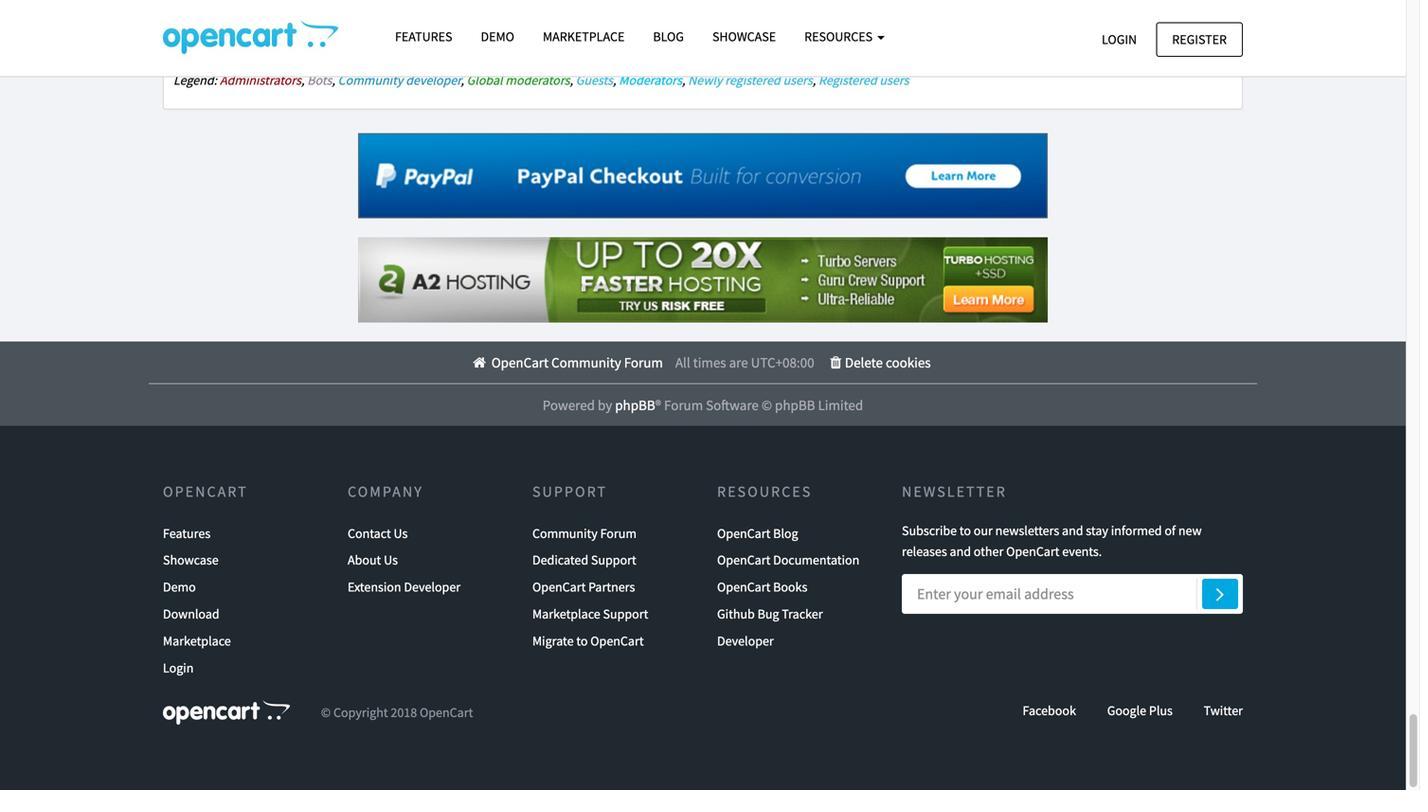 Task type: vqa. For each thing, say whether or not it's contained in the screenshot.
subscribe to our newsletters and stay informed of new releases and other opencart events.
yes



Task type: locate. For each thing, give the bounding box(es) containing it.
other
[[974, 543, 1004, 560]]

, down '[bot]'
[[332, 72, 335, 89]]

dedicated
[[533, 552, 589, 569]]

of
[[1165, 522, 1176, 539]]

to inside subscribe to our newsletters and stay informed of new releases and other opencart events.
[[960, 522, 971, 539]]

0 horizontal spatial blog
[[653, 28, 684, 45]]

11300
[[323, 8, 356, 25]]

login down download link
[[163, 659, 194, 677]]

delete
[[845, 354, 883, 372]]

support up community forum
[[533, 483, 608, 501]]

showcase
[[713, 28, 776, 45], [163, 552, 219, 569]]

opencart community forum link
[[470, 354, 663, 372]]

0 vertical spatial features
[[395, 28, 453, 45]]

0 horizontal spatial login
[[163, 659, 194, 677]]

1 vertical spatial features
[[163, 525, 211, 542]]

dedicated support link
[[533, 547, 637, 574]]

1 vertical spatial showcase link
[[163, 547, 219, 574]]

features link up developer
[[381, 20, 467, 53]]

demo
[[481, 28, 515, 45], [163, 579, 196, 596]]

developer down github
[[717, 633, 774, 650]]

2 vertical spatial support
[[603, 606, 649, 623]]

0 vertical spatial blog
[[653, 28, 684, 45]]

demo up download
[[163, 579, 196, 596]]

community up the powered
[[552, 354, 621, 372]]

®
[[656, 396, 662, 414]]

blog link
[[639, 20, 698, 53]]

subscribe to our newsletters and stay informed of new releases and other opencart events.
[[902, 522, 1202, 560]]

1 vertical spatial demo
[[163, 579, 196, 596]]

0 vertical spatial showcase link
[[698, 20, 791, 53]]

features link
[[381, 20, 467, 53], [163, 520, 211, 547]]

1 vertical spatial login link
[[163, 655, 194, 682]]

features
[[395, 28, 453, 45], [163, 525, 211, 542]]

new
[[1179, 522, 1202, 539]]

dedicated support
[[533, 552, 637, 569]]

1 horizontal spatial and
[[1062, 522, 1084, 539]]

1 horizontal spatial registered
[[819, 72, 877, 89]]

, left global on the top left of the page
[[461, 72, 464, 89]]

community up dedicated
[[533, 525, 598, 542]]

1 horizontal spatial demo
[[481, 28, 515, 45]]

all times are utc+08:00
[[676, 354, 815, 372]]

1 horizontal spatial demo link
[[467, 20, 529, 53]]

0 vertical spatial us
[[394, 525, 408, 542]]

1 vertical spatial showcase
[[163, 552, 219, 569]]

users right registered
[[783, 72, 813, 89]]

0 horizontal spatial registered
[[173, 51, 232, 68]]

was
[[299, 8, 321, 25]]

extension developer link
[[348, 574, 461, 601]]

resources up 'opencart blog'
[[717, 483, 812, 501]]

, left newly
[[682, 72, 686, 89]]

1 horizontal spatial ©
[[762, 396, 772, 414]]

showcase up newly registered users link
[[713, 28, 776, 45]]

demo link up download
[[163, 574, 196, 601]]

1 horizontal spatial features
[[395, 28, 453, 45]]

1 horizontal spatial developer
[[717, 633, 774, 650]]

forum left all
[[624, 354, 663, 372]]

phpbb
[[615, 396, 656, 414], [775, 396, 816, 414]]

0 horizontal spatial developer
[[404, 579, 461, 596]]

paypal payment gateway image
[[358, 133, 1048, 219]]

, left "guests"
[[570, 72, 573, 89]]

0 vertical spatial forum
[[624, 354, 663, 372]]

marketplace link up "guests"
[[529, 20, 639, 53]]

1 vertical spatial us
[[384, 552, 398, 569]]

to left our
[[960, 522, 971, 539]]

blog up moderators link
[[653, 28, 684, 45]]

phpbb link
[[615, 396, 656, 414]]

marketplace link
[[529, 20, 639, 53], [163, 628, 231, 655]]

limited
[[818, 396, 864, 414]]

developer right extension
[[404, 579, 461, 596]]

0 vertical spatial and
[[1062, 522, 1084, 539]]

1 vertical spatial marketplace link
[[163, 628, 231, 655]]

2 vertical spatial community
[[533, 525, 598, 542]]

marketplace link down download
[[163, 628, 231, 655]]

resources up "registered users" link
[[805, 28, 876, 45]]

register link
[[1157, 22, 1243, 57]]

1 vertical spatial to
[[577, 633, 588, 650]]

support
[[533, 483, 608, 501], [591, 552, 637, 569], [603, 606, 649, 623]]

, left bots
[[301, 72, 305, 89]]

, left moderators
[[613, 72, 617, 89]]

showcase link up download
[[163, 547, 219, 574]]

1 horizontal spatial login link
[[1086, 22, 1153, 57]]

to for subscribe
[[960, 522, 971, 539]]

menu bar
[[158, 342, 1243, 383]]

marketplace support
[[533, 606, 649, 623]]

blog up opencart documentation
[[773, 525, 799, 542]]

0 vertical spatial developer
[[404, 579, 461, 596]]

registered
[[173, 51, 232, 68], [819, 72, 877, 89]]

login link
[[1086, 22, 1153, 57], [163, 655, 194, 682]]

showcase link
[[698, 20, 791, 53], [163, 547, 219, 574]]

extension developer
[[348, 579, 461, 596]]

stay
[[1086, 522, 1109, 539]]

,
[[301, 72, 305, 89], [332, 72, 335, 89], [461, 72, 464, 89], [570, 72, 573, 89], [613, 72, 617, 89], [682, 72, 686, 89], [813, 72, 816, 89]]

1 horizontal spatial users
[[783, 72, 813, 89]]

login left register at the right of the page
[[1102, 31, 1137, 48]]

showcase link up newly registered users link
[[698, 20, 791, 53]]

0 vertical spatial marketplace link
[[529, 20, 639, 53]]

1 vertical spatial community
[[552, 354, 621, 372]]

opencart blog
[[717, 525, 799, 542]]

marketplace up "guests"
[[543, 28, 625, 45]]

times
[[693, 354, 727, 372]]

features up developer
[[395, 28, 453, 45]]

1 horizontal spatial showcase
[[713, 28, 776, 45]]

1 vertical spatial support
[[591, 552, 637, 569]]

features up download
[[163, 525, 211, 542]]

footer containing opencart community forum
[[0, 342, 1406, 426]]

showcase up download
[[163, 552, 219, 569]]

to
[[960, 522, 971, 539], [577, 633, 588, 650]]

0 horizontal spatial and
[[950, 543, 971, 560]]

administrators
[[220, 72, 301, 89]]

©
[[762, 396, 772, 414], [321, 704, 331, 721]]

developer inside extension developer link
[[404, 579, 461, 596]]

opencart for opencart books
[[717, 579, 771, 596]]

1 horizontal spatial blog
[[773, 525, 799, 542]]

0 horizontal spatial to
[[577, 633, 588, 650]]

bug
[[758, 606, 780, 623]]

opencart
[[492, 354, 549, 372], [163, 483, 248, 501], [717, 525, 771, 542], [1007, 543, 1060, 560], [717, 552, 771, 569], [533, 579, 586, 596], [717, 579, 771, 596], [591, 633, 644, 650], [420, 704, 473, 721]]

0 vertical spatial login
[[1102, 31, 1137, 48]]

github
[[717, 606, 755, 623]]

1 vertical spatial login
[[163, 659, 194, 677]]

1 horizontal spatial to
[[960, 522, 971, 539]]

0 horizontal spatial demo
[[163, 579, 196, 596]]

0 vertical spatial registered
[[173, 51, 232, 68]]

features link up download
[[163, 520, 211, 547]]

forum
[[624, 354, 663, 372], [664, 396, 703, 414], [600, 525, 637, 542]]

community
[[338, 72, 403, 89], [552, 354, 621, 372], [533, 525, 598, 542]]

opencart blog link
[[717, 520, 799, 547]]

1 horizontal spatial showcase link
[[698, 20, 791, 53]]

forum right ®
[[664, 396, 703, 414]]

1 vertical spatial features link
[[163, 520, 211, 547]]

registered up legend:
[[173, 51, 232, 68]]

by
[[598, 396, 612, 414]]

footer
[[0, 342, 1406, 426]]

0 vertical spatial to
[[960, 522, 971, 539]]

events.
[[1063, 543, 1102, 560]]

demo for the bottommost demo link
[[163, 579, 196, 596]]

global moderators link
[[467, 72, 570, 89]]

extension
[[348, 579, 401, 596]]

6 , from the left
[[682, 72, 686, 89]]

users down resources link
[[880, 72, 909, 89]]

us right contact
[[394, 525, 408, 542]]

registered
[[725, 72, 781, 89]]

0 vertical spatial ©
[[762, 396, 772, 414]]

demo up global on the top left of the page
[[481, 28, 515, 45]]

support down partners at the left bottom of page
[[603, 606, 649, 623]]

phpbb right by
[[615, 396, 656, 414]]

users left ever
[[203, 8, 232, 25]]

0 horizontal spatial features link
[[163, 520, 211, 547]]

marketplace down download link
[[163, 633, 231, 650]]

contact us link
[[348, 520, 408, 547]]

0 horizontal spatial features
[[163, 525, 211, 542]]

forum up dedicated support
[[600, 525, 637, 542]]

migrate to opencart link
[[533, 628, 644, 655]]

0 vertical spatial features link
[[381, 20, 467, 53]]

twitter link
[[1204, 702, 1243, 720]]

0 horizontal spatial ©
[[321, 704, 331, 721]]

marketplace up migrate
[[533, 606, 601, 623]]

support for dedicated
[[591, 552, 637, 569]]

1 horizontal spatial phpbb
[[775, 396, 816, 414]]

copyright
[[334, 704, 388, 721]]

0 vertical spatial demo
[[481, 28, 515, 45]]

us right about
[[384, 552, 398, 569]]

login link left the register link
[[1086, 22, 1153, 57]]

login link down download link
[[163, 655, 194, 682]]

opencart partners
[[533, 579, 635, 596]]

users
[[203, 8, 232, 25], [783, 72, 813, 89], [880, 72, 909, 89]]

1 horizontal spatial login
[[1102, 31, 1137, 48]]

and up events.
[[1062, 522, 1084, 539]]

to down marketplace support link
[[577, 633, 588, 650]]

opencart inside menu bar
[[492, 354, 549, 372]]

0 vertical spatial showcase
[[713, 28, 776, 45]]

0 vertical spatial community
[[338, 72, 403, 89]]

registered users link
[[819, 72, 909, 89]]

1 vertical spatial and
[[950, 543, 971, 560]]

, left "registered users" link
[[813, 72, 816, 89]]

support up partners at the left bottom of page
[[591, 552, 637, 569]]

3 , from the left
[[461, 72, 464, 89]]

1 , from the left
[[301, 72, 305, 89]]

resources link
[[791, 20, 899, 53]]

registered down resources link
[[819, 72, 877, 89]]

© left copyright
[[321, 704, 331, 721]]

demo link up global on the top left of the page
[[467, 20, 529, 53]]

bots
[[307, 72, 332, 89]]

demo link
[[467, 20, 529, 53], [163, 574, 196, 601]]

opencart documentation
[[717, 552, 860, 569]]

resources
[[805, 28, 876, 45], [717, 483, 812, 501]]

2018
[[391, 704, 417, 721]]

and left other
[[950, 543, 971, 560]]

1 horizontal spatial features link
[[381, 20, 467, 53]]

1 phpbb from the left
[[615, 396, 656, 414]]

0 horizontal spatial phpbb
[[615, 396, 656, 414]]

community right bots
[[338, 72, 403, 89]]

0 vertical spatial demo link
[[467, 20, 529, 53]]

2 , from the left
[[332, 72, 335, 89]]

0 horizontal spatial demo link
[[163, 574, 196, 601]]

© right software on the bottom of page
[[762, 396, 772, 414]]

0 horizontal spatial login link
[[163, 655, 194, 682]]

1 vertical spatial demo link
[[163, 574, 196, 601]]

[bot]
[[307, 51, 335, 68]]

phpbb down utc+08:00
[[775, 396, 816, 414]]



Task type: describe. For each thing, give the bounding box(es) containing it.
twitter
[[1204, 702, 1243, 720]]

features link for demo
[[381, 20, 467, 53]]

community forum link
[[533, 520, 637, 547]]

1 horizontal spatial marketplace link
[[529, 20, 639, 53]]

guests
[[576, 72, 613, 89]]

community inside registered users: ahrefs [bot] legend: administrators , bots , community developer , global moderators , guests , moderators , newly registered users , registered users
[[338, 72, 403, 89]]

1 vertical spatial resources
[[717, 483, 812, 501]]

1 vertical spatial ©
[[321, 704, 331, 721]]

moderators
[[506, 72, 570, 89]]

books
[[773, 579, 808, 596]]

registered users: ahrefs [bot] legend: administrators , bots , community developer , global moderators , guests , moderators , newly registered users , registered users
[[173, 51, 909, 89]]

google plus link
[[1108, 702, 1173, 720]]

github bug tracker link
[[717, 601, 823, 628]]

us for contact us
[[394, 525, 408, 542]]

delete cookies link
[[827, 354, 931, 372]]

github bug tracker
[[717, 606, 823, 623]]

guests link
[[576, 72, 613, 89]]

5 , from the left
[[613, 72, 617, 89]]

opencart for opencart community forum
[[492, 354, 549, 372]]

marketplace support link
[[533, 601, 649, 628]]

opencart for opencart partners
[[533, 579, 586, 596]]

global
[[467, 72, 503, 89]]

opencart books
[[717, 579, 808, 596]]

4 , from the left
[[570, 72, 573, 89]]

0 horizontal spatial users
[[203, 8, 232, 25]]

community developer link
[[338, 72, 461, 89]]

0 horizontal spatial showcase link
[[163, 547, 219, 574]]

developer
[[406, 72, 461, 89]]

0 vertical spatial support
[[533, 483, 608, 501]]

facebook
[[1023, 702, 1077, 720]]

powered by phpbb ® forum software © phpbb limited
[[543, 396, 864, 414]]

0 vertical spatial marketplace
[[543, 28, 625, 45]]

2 phpbb from the left
[[775, 396, 816, 414]]

opencart image
[[163, 701, 290, 725]]

opencart documentation link
[[717, 547, 860, 574]]

developer link
[[717, 628, 774, 655]]

© copyright 2018 opencart
[[321, 704, 473, 721]]

a2 hosting image
[[358, 238, 1048, 323]]

google
[[1108, 702, 1147, 720]]

are
[[729, 354, 748, 372]]

register
[[1173, 31, 1227, 48]]

cookies
[[886, 354, 931, 372]]

2 vertical spatial forum
[[600, 525, 637, 542]]

0 vertical spatial resources
[[805, 28, 876, 45]]

0 vertical spatial login link
[[1086, 22, 1153, 57]]

tracker
[[782, 606, 823, 623]]

powered
[[543, 396, 595, 414]]

documentation
[[773, 552, 860, 569]]

ahrefs
[[270, 51, 305, 68]]

google plus
[[1108, 702, 1173, 720]]

newly
[[688, 72, 723, 89]]

software
[[706, 396, 759, 414]]

community forum
[[533, 525, 637, 542]]

facebook link
[[1023, 702, 1077, 720]]

utc+08:00
[[751, 354, 815, 372]]

delete cookies
[[845, 354, 931, 372]]

moderators link
[[619, 72, 682, 89]]

opencart inside subscribe to our newsletters and stay informed of new releases and other opencart events.
[[1007, 543, 1060, 560]]

0 horizontal spatial showcase
[[163, 552, 219, 569]]

about us link
[[348, 547, 398, 574]]

opencart for opencart
[[163, 483, 248, 501]]

all
[[676, 354, 691, 372]]

subscribe
[[902, 522, 957, 539]]

0 horizontal spatial marketplace link
[[163, 628, 231, 655]]

our
[[974, 522, 993, 539]]

support for marketplace
[[603, 606, 649, 623]]

Enter your email address text field
[[902, 574, 1243, 614]]

demo for right demo link
[[481, 28, 515, 45]]

1 vertical spatial forum
[[664, 396, 703, 414]]

1 vertical spatial marketplace
[[533, 606, 601, 623]]

administrators link
[[220, 72, 301, 89]]

about
[[348, 552, 381, 569]]

2 vertical spatial marketplace
[[163, 633, 231, 650]]

opencart partners link
[[533, 574, 635, 601]]

download link
[[163, 601, 220, 628]]

newsletters
[[996, 522, 1060, 539]]

most
[[173, 8, 200, 25]]

opencart for opencart blog
[[717, 525, 771, 542]]

plus
[[1150, 702, 1173, 720]]

home image
[[470, 356, 489, 370]]

opencart community forum
[[489, 354, 663, 372]]

partners
[[589, 579, 635, 596]]

angle right image
[[1217, 583, 1225, 606]]

moderators
[[619, 72, 682, 89]]

company
[[348, 483, 424, 501]]

us for about us
[[384, 552, 398, 569]]

1 vertical spatial developer
[[717, 633, 774, 650]]

users:
[[234, 51, 267, 68]]

features for showcase
[[163, 525, 211, 542]]

opencart for opencart documentation
[[717, 552, 771, 569]]

community inside menu bar
[[552, 354, 621, 372]]

1 vertical spatial registered
[[819, 72, 877, 89]]

migrate
[[533, 633, 574, 650]]

trash image
[[827, 356, 845, 370]]

to for migrate
[[577, 633, 588, 650]]

1 vertical spatial blog
[[773, 525, 799, 542]]

migrate to opencart
[[533, 633, 644, 650]]

2 horizontal spatial users
[[880, 72, 909, 89]]

menu bar containing opencart community forum
[[158, 342, 1243, 383]]

features link for showcase
[[163, 520, 211, 547]]

newly registered users link
[[688, 72, 813, 89]]

contact us
[[348, 525, 408, 542]]

ever
[[235, 8, 259, 25]]

legend:
[[173, 72, 217, 89]]

features for demo
[[395, 28, 453, 45]]

7 , from the left
[[813, 72, 816, 89]]

online
[[261, 8, 296, 25]]

download
[[163, 606, 220, 623]]

opencart books link
[[717, 574, 808, 601]]



